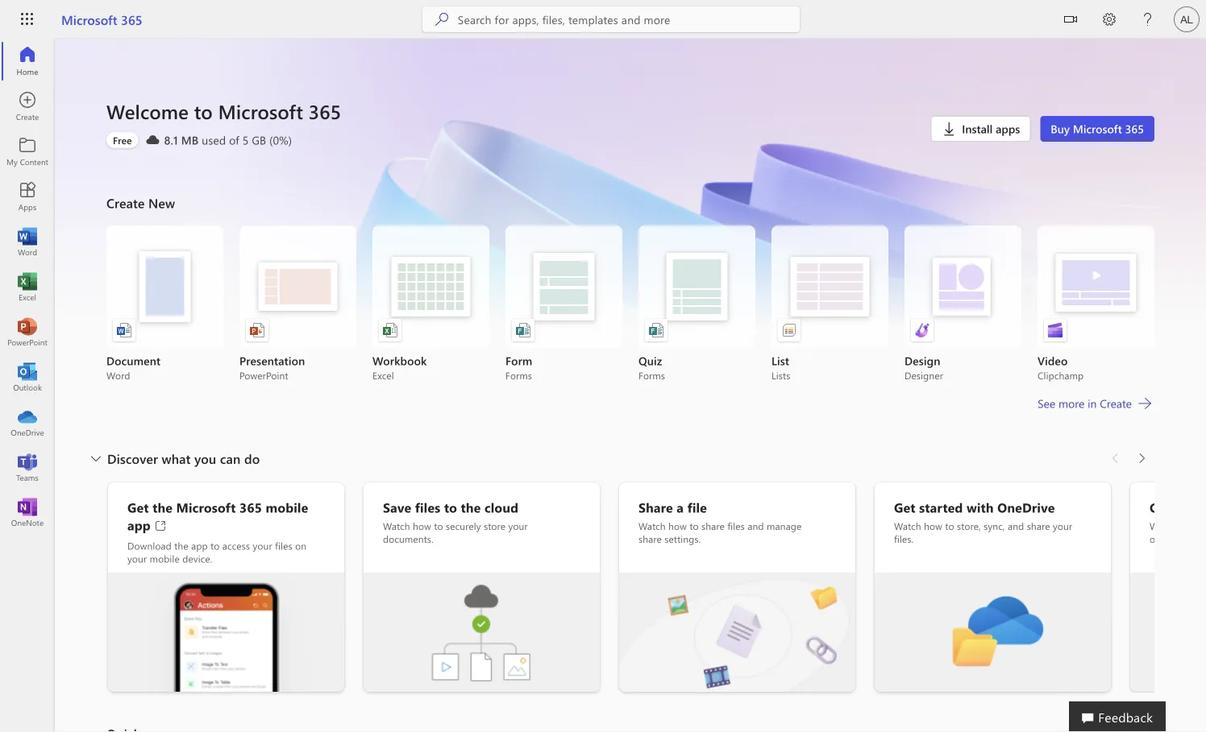 Task type: describe. For each thing, give the bounding box(es) containing it.
feedback
[[1098, 709, 1153, 726]]

powerpoint presentation image
[[249, 323, 265, 339]]

install
[[962, 121, 993, 136]]

the inside save files to the cloud watch how to securely store your documents.
[[461, 499, 481, 516]]

documents.
[[383, 533, 434, 546]]

share for share a file
[[639, 533, 662, 546]]

word document image
[[116, 323, 132, 339]]

how inside collabora watch how to
[[1180, 520, 1198, 533]]

to inside get started with onedrive watch how to store, sync, and share your files.
[[945, 520, 954, 533]]

presentation
[[239, 354, 305, 368]]

clipchamp video image
[[1047, 323, 1064, 339]]

files.
[[894, 533, 914, 546]]

get the microsoft 365 mobile app image
[[108, 573, 344, 693]]

create new element
[[106, 190, 1155, 446]]

welcome
[[106, 98, 189, 124]]

microsoft inside banner
[[61, 10, 117, 28]]

discover
[[107, 450, 158, 467]]

in
[[1088, 396, 1097, 411]]

download
[[127, 540, 172, 553]]

create inside "link"
[[1100, 396, 1132, 411]]

design
[[905, 354, 941, 368]]

new quiz image
[[648, 323, 664, 339]]

watch inside collabora watch how to
[[1150, 520, 1177, 533]]

watch inside share a file watch how to share files and manage share settings.
[[639, 520, 666, 533]]

on
[[295, 540, 307, 553]]

do
[[244, 450, 260, 467]]

to up securely
[[444, 499, 457, 516]]

buy microsoft 365
[[1051, 121, 1144, 136]]

manage
[[767, 520, 802, 533]]

 button
[[1051, 0, 1090, 42]]

mobile inside get the microsoft 365 mobile app
[[266, 499, 308, 516]]

8.1 mb used of 5 gb (0%)
[[164, 133, 292, 148]]

word
[[106, 369, 130, 382]]

settings.
[[665, 533, 701, 546]]

next image
[[1134, 446, 1150, 472]]

feedback button
[[1069, 702, 1166, 733]]

store,
[[957, 520, 981, 533]]

get started with onedrive watch how to store, sync, and share your files.
[[894, 499, 1073, 546]]

designer design image
[[914, 323, 931, 339]]

get started with onedrive image
[[875, 573, 1111, 693]]

lists
[[772, 369, 791, 382]]

microsoft inside get the microsoft 365 mobile app
[[176, 499, 236, 516]]

this account doesn't have a microsoft 365 subscription. click to view your benefits. tooltip
[[106, 132, 138, 148]]

al button
[[1168, 0, 1206, 39]]

list containing document
[[106, 226, 1155, 382]]

cloud
[[485, 499, 519, 516]]

sync,
[[984, 520, 1005, 533]]

device.
[[182, 553, 212, 566]]

access
[[222, 540, 250, 553]]

collaborate in real time image
[[1130, 573, 1206, 693]]

get for get the microsoft 365 mobile app
[[127, 499, 149, 516]]


[[1064, 13, 1077, 26]]

share a file watch how to share files and manage share settings.
[[639, 499, 802, 546]]

microsoft 365 banner
[[0, 0, 1206, 42]]

al
[[1181, 13, 1193, 25]]

and inside get started with onedrive watch how to store, sync, and share your files.
[[1008, 520, 1024, 533]]

share a file image
[[619, 573, 856, 693]]

365 inside button
[[1125, 121, 1144, 136]]

none search field inside microsoft 365 banner
[[422, 6, 800, 32]]

to up used
[[194, 98, 213, 124]]

5
[[242, 133, 249, 148]]

save
[[383, 499, 411, 516]]

install apps button
[[931, 116, 1031, 142]]

to inside share a file watch how to share files and manage share settings.
[[690, 520, 699, 533]]

buy
[[1051, 121, 1070, 136]]

designer
[[905, 369, 943, 382]]

files inside save files to the cloud watch how to securely store your documents.
[[415, 499, 440, 516]]

new
[[148, 194, 175, 212]]

file
[[687, 499, 707, 516]]

quiz
[[639, 354, 662, 368]]

1 horizontal spatial share
[[702, 520, 725, 533]]

more
[[1059, 396, 1085, 411]]

your left the device.
[[127, 553, 147, 566]]

forms for quiz
[[639, 369, 665, 382]]

apps image
[[19, 189, 35, 205]]

forms survey image
[[515, 323, 531, 339]]

forms for form
[[506, 369, 532, 382]]

powerpoint image
[[19, 324, 35, 340]]

designer design image
[[914, 323, 931, 339]]

collabora watch how to
[[1150, 499, 1206, 559]]

the for download the app to access your files on your mobile device.
[[174, 540, 188, 553]]

get the microsoft 365 mobile app
[[127, 499, 308, 534]]

design designer
[[905, 354, 943, 382]]

0 vertical spatial create
[[106, 194, 145, 212]]



Task type: vqa. For each thing, say whether or not it's contained in the screenshot.
"Created by me" CHECKBOX ITEM
no



Task type: locate. For each thing, give the bounding box(es) containing it.
free
[[113, 134, 132, 147]]

2 get from the left
[[894, 499, 916, 516]]

buy microsoft 365 button
[[1040, 116, 1155, 142]]

how left securely
[[413, 520, 431, 533]]

watch down collabora
[[1150, 520, 1177, 533]]

forms down quiz
[[639, 369, 665, 382]]

to left securely
[[434, 520, 443, 533]]

0 horizontal spatial forms
[[506, 369, 532, 382]]

2 vertical spatial files
[[275, 540, 292, 553]]

files left on
[[275, 540, 292, 553]]

to inside collabora watch how to
[[1201, 520, 1206, 533]]

workbook excel
[[373, 354, 427, 382]]

your inside get started with onedrive watch how to store, sync, and share your files.
[[1053, 520, 1073, 533]]

your inside save files to the cloud watch how to securely store your documents.
[[508, 520, 528, 533]]

see
[[1038, 396, 1056, 411]]

365 inside get the microsoft 365 mobile app
[[240, 499, 262, 516]]

1 horizontal spatial app
[[191, 540, 208, 553]]

0 vertical spatial mobile
[[266, 499, 308, 516]]

and left manage
[[748, 520, 764, 533]]

save files to the cloud watch how to securely store your documents.
[[383, 499, 528, 546]]

excel workbook image
[[382, 323, 398, 339]]

used
[[202, 133, 226, 148]]

1 how from the left
[[413, 520, 431, 533]]

1 horizontal spatial and
[[1008, 520, 1024, 533]]

to left store,
[[945, 520, 954, 533]]

share down onedrive
[[1027, 520, 1050, 533]]

how inside share a file watch how to share files and manage share settings.
[[669, 520, 687, 533]]

document
[[106, 354, 161, 368]]

powerpoint
[[239, 369, 288, 382]]

watch
[[383, 520, 410, 533], [639, 520, 666, 533], [894, 520, 921, 533], [1150, 520, 1177, 533]]

discover what you can do button
[[85, 446, 263, 472]]

create right in
[[1100, 396, 1132, 411]]

how
[[413, 520, 431, 533], [669, 520, 687, 533], [924, 520, 943, 533], [1180, 520, 1198, 533]]

home image
[[19, 53, 35, 69]]

onedrive image
[[19, 414, 35, 431]]

None search field
[[422, 6, 800, 32]]

forms inside form forms
[[506, 369, 532, 382]]

files inside share a file watch how to share files and manage share settings.
[[728, 520, 745, 533]]

2 and from the left
[[1008, 520, 1024, 533]]

the up download at bottom left
[[153, 499, 173, 516]]

form forms
[[506, 354, 533, 382]]

onedrive
[[998, 499, 1055, 516]]

presentation powerpoint
[[239, 354, 305, 382]]

onenote image
[[19, 505, 35, 521]]

and down onedrive
[[1008, 520, 1024, 533]]

a
[[677, 499, 684, 516]]

get for get started with onedrive watch how to store, sync, and share your files.
[[894, 499, 916, 516]]

apps
[[996, 121, 1020, 136]]

word image
[[19, 234, 35, 250]]

Search box. Suggestions appear as you type. search field
[[458, 6, 800, 32]]

get
[[127, 499, 149, 516], [894, 499, 916, 516]]

forms
[[506, 369, 532, 382], [639, 369, 665, 382]]

1 watch from the left
[[383, 520, 410, 533]]

0 horizontal spatial share
[[639, 533, 662, 546]]

365
[[121, 10, 142, 28], [309, 98, 341, 124], [1125, 121, 1144, 136], [240, 499, 262, 516]]

microsoft inside button
[[1073, 121, 1122, 136]]

forms down form
[[506, 369, 532, 382]]

how down started
[[924, 520, 943, 533]]

app inside download the app to access your files on your mobile device.
[[191, 540, 208, 553]]

get inside get the microsoft 365 mobile app
[[127, 499, 149, 516]]

mb
[[181, 133, 199, 148]]

install apps
[[962, 121, 1020, 136]]

8.1
[[164, 133, 178, 148]]

the inside download the app to access your files on your mobile device.
[[174, 540, 188, 553]]

lists list image
[[781, 323, 797, 339]]

watch down share
[[639, 520, 666, 533]]

to down file
[[690, 520, 699, 533]]

welcome to microsoft 365
[[106, 98, 341, 124]]

0 vertical spatial files
[[415, 499, 440, 516]]

1 horizontal spatial the
[[174, 540, 188, 553]]

app inside get the microsoft 365 mobile app
[[127, 517, 151, 534]]

video clipchamp
[[1038, 354, 1084, 382]]

of
[[229, 133, 239, 148]]

video
[[1038, 354, 1068, 368]]

get up download at bottom left
[[127, 499, 149, 516]]

1 horizontal spatial create
[[1100, 396, 1132, 411]]

create
[[106, 194, 145, 212], [1100, 396, 1132, 411]]

watch down started
[[894, 520, 921, 533]]

1 vertical spatial mobile
[[150, 553, 180, 566]]

1 vertical spatial create
[[1100, 396, 1132, 411]]

microsoft
[[61, 10, 117, 28], [218, 98, 303, 124], [1073, 121, 1122, 136], [176, 499, 236, 516]]

discover what you can do
[[107, 450, 260, 467]]

list
[[106, 226, 1155, 382]]

1 forms from the left
[[506, 369, 532, 382]]

what
[[162, 450, 191, 467]]

1 vertical spatial app
[[191, 540, 208, 553]]

share for get started with onedrive
[[1027, 520, 1050, 533]]

1 horizontal spatial forms
[[639, 369, 665, 382]]

you
[[194, 450, 216, 467]]

the for get the microsoft 365 mobile app
[[153, 499, 173, 516]]

excel
[[373, 369, 394, 382]]

document word
[[106, 354, 161, 382]]

with
[[967, 499, 994, 516]]

watch inside save files to the cloud watch how to securely store your documents.
[[383, 520, 410, 533]]

0 vertical spatial app
[[127, 517, 151, 534]]

1 horizontal spatial mobile
[[266, 499, 308, 516]]

store
[[484, 520, 506, 533]]

save files to the cloud image
[[364, 573, 600, 693]]

1 horizontal spatial files
[[415, 499, 440, 516]]

share
[[702, 520, 725, 533], [1027, 520, 1050, 533], [639, 533, 662, 546]]

app
[[127, 517, 151, 534], [191, 540, 208, 553]]

2 horizontal spatial share
[[1027, 520, 1050, 533]]

to
[[194, 98, 213, 124], [444, 499, 457, 516], [434, 520, 443, 533], [690, 520, 699, 533], [945, 520, 954, 533], [1201, 520, 1206, 533], [211, 540, 220, 553]]

excel image
[[19, 279, 35, 295]]

workbook
[[373, 354, 427, 368]]

your down onedrive
[[1053, 520, 1073, 533]]

create left new
[[106, 194, 145, 212]]

files
[[415, 499, 440, 516], [728, 520, 745, 533], [275, 540, 292, 553]]

app up download at bottom left
[[127, 517, 151, 534]]

microsoft 365
[[61, 10, 142, 28]]

0 horizontal spatial files
[[275, 540, 292, 553]]

to down collabora
[[1201, 520, 1206, 533]]

3 watch from the left
[[894, 520, 921, 533]]

mobile inside download the app to access your files on your mobile device.
[[150, 553, 180, 566]]

1 get from the left
[[127, 499, 149, 516]]

list
[[772, 354, 789, 368]]

teams image
[[19, 460, 35, 476]]

0 horizontal spatial and
[[748, 520, 764, 533]]

and
[[748, 520, 764, 533], [1008, 520, 1024, 533]]

0 horizontal spatial the
[[153, 499, 173, 516]]

how inside save files to the cloud watch how to securely store your documents.
[[413, 520, 431, 533]]

how inside get started with onedrive watch how to store, sync, and share your files.
[[924, 520, 943, 533]]

form
[[506, 354, 533, 368]]

2 horizontal spatial the
[[461, 499, 481, 516]]

share inside get started with onedrive watch how to store, sync, and share your files.
[[1027, 520, 1050, 533]]

the right download at bottom left
[[174, 540, 188, 553]]

download the app to access your files on your mobile device.
[[127, 540, 307, 566]]

mobile up on
[[266, 499, 308, 516]]

1 vertical spatial files
[[728, 520, 745, 533]]

how down a
[[669, 520, 687, 533]]

watch inside get started with onedrive watch how to store, sync, and share your files.
[[894, 520, 921, 533]]

the inside get the microsoft 365 mobile app
[[153, 499, 173, 516]]

can
[[220, 450, 241, 467]]

quiz forms
[[639, 354, 665, 382]]

mobile left the device.
[[150, 553, 180, 566]]

files inside download the app to access your files on your mobile device.
[[275, 540, 292, 553]]

0 horizontal spatial mobile
[[150, 553, 180, 566]]

see more in create
[[1038, 396, 1132, 411]]

4 watch from the left
[[1150, 520, 1177, 533]]

0 horizontal spatial get
[[127, 499, 149, 516]]

securely
[[446, 520, 481, 533]]

0 horizontal spatial create
[[106, 194, 145, 212]]

gb
[[252, 133, 266, 148]]

(0%)
[[269, 133, 292, 148]]

how down collabora
[[1180, 520, 1198, 533]]

share down file
[[702, 520, 725, 533]]

4 how from the left
[[1180, 520, 1198, 533]]

files right save
[[415, 499, 440, 516]]

mobile
[[266, 499, 308, 516], [150, 553, 180, 566]]

share down share
[[639, 533, 662, 546]]

get up files.
[[894, 499, 916, 516]]

3 how from the left
[[924, 520, 943, 533]]

1 horizontal spatial get
[[894, 499, 916, 516]]

your
[[508, 520, 528, 533], [1053, 520, 1073, 533], [253, 540, 272, 553], [127, 553, 147, 566]]

my content image
[[19, 144, 35, 160]]

started
[[919, 499, 963, 516]]

outlook image
[[19, 369, 35, 385]]

list lists
[[772, 354, 791, 382]]

the up securely
[[461, 499, 481, 516]]

app down get the microsoft 365 mobile app
[[191, 540, 208, 553]]

files left manage
[[728, 520, 745, 533]]

to inside download the app to access your files on your mobile device.
[[211, 540, 220, 553]]

2 how from the left
[[669, 520, 687, 533]]

the
[[153, 499, 173, 516], [461, 499, 481, 516], [174, 540, 188, 553]]

to left access
[[211, 540, 220, 553]]

2 watch from the left
[[639, 520, 666, 533]]

create image
[[19, 98, 35, 114]]

navigation
[[0, 39, 55, 535]]

get inside get started with onedrive watch how to store, sync, and share your files.
[[894, 499, 916, 516]]

1 and from the left
[[748, 520, 764, 533]]

0 horizontal spatial app
[[127, 517, 151, 534]]

2 forms from the left
[[639, 369, 665, 382]]

watch down save
[[383, 520, 410, 533]]

365 inside banner
[[121, 10, 142, 28]]

create new
[[106, 194, 175, 212]]

your right access
[[253, 540, 272, 553]]

collabora
[[1150, 499, 1206, 516]]

see more in create link
[[1036, 394, 1155, 414]]

and inside share a file watch how to share files and manage share settings.
[[748, 520, 764, 533]]

clipchamp
[[1038, 369, 1084, 382]]

your right store
[[508, 520, 528, 533]]

2 horizontal spatial files
[[728, 520, 745, 533]]

share
[[639, 499, 673, 516]]



